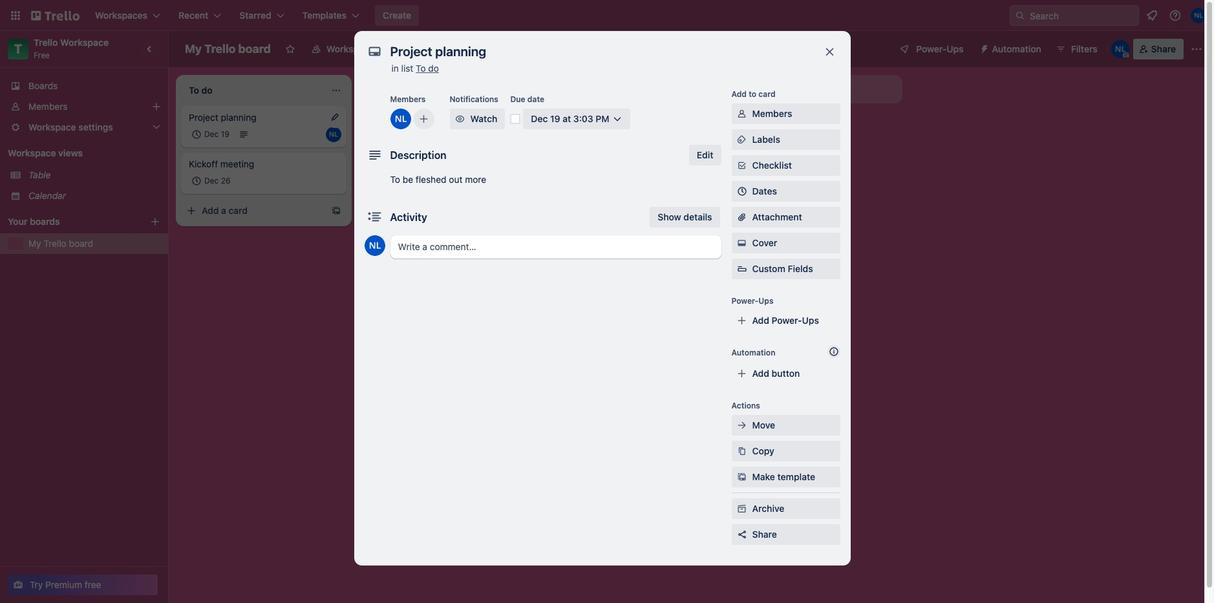 Task type: vqa. For each thing, say whether or not it's contained in the screenshot.
19 in the checkbox
yes



Task type: describe. For each thing, give the bounding box(es) containing it.
boards link
[[0, 76, 168, 96]]

cover
[[753, 237, 778, 248]]

0 horizontal spatial power-
[[732, 296, 759, 306]]

premium
[[45, 580, 82, 591]]

2 horizontal spatial add a card button
[[548, 113, 693, 133]]

project
[[189, 112, 218, 123]]

t
[[14, 41, 22, 56]]

Dec 19 checkbox
[[189, 127, 233, 142]]

star or unstar board image
[[285, 44, 296, 54]]

free
[[85, 580, 101, 591]]

workspace inside 'trello workspace free'
[[60, 37, 109, 48]]

1 horizontal spatial members
[[390, 94, 426, 104]]

my trello board inside text box
[[185, 42, 271, 56]]

sm image for checklist
[[736, 159, 749, 172]]

attachment button
[[732, 207, 841, 228]]

my trello board link
[[28, 237, 160, 250]]

0 horizontal spatial ups
[[759, 296, 774, 306]]

trello workspace link
[[34, 37, 109, 48]]

archive
[[753, 503, 785, 514]]

Search field
[[1026, 6, 1139, 25]]

0 horizontal spatial my
[[28, 238, 41, 249]]

Dec 26 checkbox
[[189, 173, 234, 189]]

your boards with 1 items element
[[8, 214, 131, 230]]

board inside text box
[[238, 42, 271, 56]]

customize views image
[[476, 43, 489, 56]]

0 vertical spatial noah lott (noahlott1) image
[[1112, 40, 1130, 58]]

2 horizontal spatial add a card
[[569, 117, 615, 128]]

to do link
[[416, 63, 439, 74]]

watch
[[471, 113, 498, 124]]

add button
[[753, 368, 800, 379]]

show menu image
[[1191, 43, 1204, 56]]

add inside "link"
[[753, 315, 770, 326]]

boards
[[30, 216, 60, 227]]

project planning link
[[189, 111, 339, 124]]

0 vertical spatial share button
[[1134, 39, 1184, 60]]

Mark due date as complete checkbox
[[511, 114, 521, 124]]

search image
[[1015, 10, 1026, 21]]

0 notifications image
[[1145, 8, 1160, 23]]

free
[[34, 50, 50, 60]]

1 vertical spatial to
[[390, 174, 400, 185]]

custom
[[753, 263, 786, 274]]

add left 'another'
[[750, 83, 767, 94]]

another
[[770, 83, 803, 94]]

labels link
[[732, 129, 841, 150]]

cover link
[[732, 233, 841, 254]]

filters
[[1072, 43, 1098, 54]]

1 horizontal spatial to
[[416, 63, 426, 74]]

add another list button
[[727, 75, 903, 103]]

t link
[[8, 39, 28, 60]]

show
[[658, 212, 682, 223]]

try
[[30, 580, 43, 591]]

due date
[[511, 94, 545, 104]]

add to card
[[732, 89, 776, 99]]

add left add members to card "image"
[[386, 117, 403, 128]]

a for add a card button to the right
[[589, 117, 594, 128]]

add another list
[[750, 83, 818, 94]]

show details
[[658, 212, 712, 223]]

in list to do
[[392, 63, 439, 74]]

watch button
[[450, 109, 505, 129]]

in
[[392, 63, 399, 74]]

primary element
[[0, 0, 1215, 31]]

visible
[[377, 43, 404, 54]]

add power-ups link
[[732, 310, 841, 331]]

3:03
[[574, 113, 594, 124]]

fields
[[788, 263, 813, 274]]

more
[[465, 174, 487, 185]]

date
[[528, 94, 545, 104]]

out
[[449, 174, 463, 185]]

create button
[[375, 5, 419, 26]]

open information menu image
[[1169, 9, 1182, 22]]

archive link
[[732, 499, 841, 519]]

be
[[403, 174, 413, 185]]

automation button
[[974, 39, 1050, 60]]

dec 19
[[204, 129, 230, 139]]

copy link
[[732, 441, 841, 462]]

create
[[383, 10, 411, 21]]

add power-ups
[[753, 315, 819, 326]]

add left pm
[[569, 117, 586, 128]]

table link
[[28, 169, 160, 182]]

custom fields
[[753, 263, 813, 274]]

workspace visible button
[[303, 39, 412, 60]]

labels
[[753, 134, 781, 145]]

attachment
[[753, 212, 803, 223]]

power-ups inside 'power-ups' 'button'
[[917, 43, 964, 54]]

show details link
[[650, 207, 720, 228]]

1 horizontal spatial a
[[405, 117, 410, 128]]

power-ups button
[[891, 39, 972, 60]]

move link
[[732, 415, 841, 436]]

calendar link
[[28, 190, 160, 202]]

kickoff meeting
[[189, 158, 254, 169]]

sm image for cover
[[736, 237, 749, 250]]

add down dec 26 "option"
[[202, 205, 219, 216]]

table
[[28, 169, 51, 180]]

power- inside 'button'
[[917, 43, 947, 54]]

1 vertical spatial share button
[[732, 525, 841, 545]]

sm image for copy
[[736, 445, 749, 458]]

try premium free
[[30, 580, 101, 591]]

edit
[[697, 149, 714, 160]]

kickoff meeting link
[[189, 158, 339, 171]]

calendar
[[28, 190, 66, 201]]

move
[[753, 420, 776, 431]]

button
[[772, 368, 800, 379]]

to be fleshed out more
[[390, 174, 487, 185]]

card up description
[[412, 117, 431, 128]]

filters button
[[1052, 39, 1102, 60]]

workspace for workspace views
[[8, 147, 56, 158]]

copy
[[753, 446, 775, 457]]

due
[[511, 94, 526, 104]]

planning
[[221, 112, 257, 123]]

share for the bottom share button
[[753, 529, 777, 540]]

a for add a card button associated with the create from template… "image" to the left
[[221, 205, 226, 216]]

your boards
[[8, 216, 60, 227]]

1 horizontal spatial add a card
[[386, 117, 431, 128]]

dec for dec 26
[[204, 176, 219, 186]]



Task type: locate. For each thing, give the bounding box(es) containing it.
1 horizontal spatial share
[[1152, 43, 1177, 54]]

noah lott (noahlott1) image right open information menu 'icon'
[[1191, 8, 1207, 23]]

noah lott (noahlott1) image
[[1191, 8, 1207, 23], [390, 109, 411, 129], [326, 127, 342, 142]]

dec down "project"
[[204, 129, 219, 139]]

1 horizontal spatial create from template… image
[[515, 118, 525, 128]]

power-
[[917, 43, 947, 54], [732, 296, 759, 306], [772, 315, 802, 326]]

sm image inside move link
[[736, 419, 749, 432]]

1 horizontal spatial power-
[[772, 315, 802, 326]]

trello inside 'trello workspace free'
[[34, 37, 58, 48]]

1 vertical spatial share
[[753, 529, 777, 540]]

sm image inside archive link
[[736, 503, 749, 516]]

2 vertical spatial power-
[[772, 315, 802, 326]]

views
[[58, 147, 83, 158]]

board link
[[414, 39, 469, 60]]

dec 19 at 3:03 pm button
[[524, 109, 630, 129]]

do
[[428, 63, 439, 74]]

1 vertical spatial board
[[69, 238, 93, 249]]

fleshed
[[416, 174, 447, 185]]

to
[[749, 89, 757, 99]]

my trello board down your boards with 1 items element
[[28, 238, 93, 249]]

1 vertical spatial my trello board
[[28, 238, 93, 249]]

noah lott (noahlott1) image down edit card image on the top of the page
[[326, 127, 342, 142]]

1 horizontal spatial share button
[[1134, 39, 1184, 60]]

0 horizontal spatial board
[[69, 238, 93, 249]]

0 vertical spatial board
[[238, 42, 271, 56]]

trello inside text box
[[205, 42, 236, 56]]

0 horizontal spatial workspace
[[8, 147, 56, 158]]

share button down archive link
[[732, 525, 841, 545]]

members up add members to card "image"
[[390, 94, 426, 104]]

list inside button
[[805, 83, 818, 94]]

19 down 'project planning'
[[221, 129, 230, 139]]

automation up add button
[[732, 348, 776, 358]]

board down your boards with 1 items element
[[69, 238, 93, 249]]

sm image left watch
[[454, 113, 467, 125]]

actions
[[732, 401, 761, 411]]

sm image inside automation button
[[974, 39, 993, 57]]

1 vertical spatial list
[[805, 83, 818, 94]]

0 horizontal spatial automation
[[732, 348, 776, 358]]

dec for dec 19
[[204, 129, 219, 139]]

power-ups
[[917, 43, 964, 54], [732, 296, 774, 306]]

to left do
[[416, 63, 426, 74]]

19 inside button
[[550, 113, 561, 124]]

try premium free button
[[8, 575, 158, 596]]

card right 3:03
[[596, 117, 615, 128]]

card right to
[[759, 89, 776, 99]]

dec for dec 19 at 3:03 pm
[[531, 113, 548, 124]]

board
[[238, 42, 271, 56], [69, 238, 93, 249]]

list right 'another'
[[805, 83, 818, 94]]

share for top share button
[[1152, 43, 1177, 54]]

noah lott (noahlott1) image inside primary element
[[1191, 8, 1207, 23]]

make template
[[753, 472, 816, 483]]

add a card
[[386, 117, 431, 128], [569, 117, 615, 128], [202, 205, 248, 216]]

sm image for move
[[736, 419, 749, 432]]

notifications
[[450, 94, 499, 104]]

add a card button
[[365, 113, 510, 133], [548, 113, 693, 133], [181, 201, 326, 221]]

1 horizontal spatial power-ups
[[917, 43, 964, 54]]

make template link
[[732, 467, 841, 488]]

noah lott (noahlott1) image
[[1112, 40, 1130, 58], [364, 235, 385, 256]]

share button
[[1134, 39, 1184, 60], [732, 525, 841, 545]]

Board name text field
[[179, 39, 277, 60]]

at
[[563, 113, 571, 124]]

create from template… image
[[515, 118, 525, 128], [331, 206, 342, 216]]

2 horizontal spatial noah lott (noahlott1) image
[[1191, 8, 1207, 23]]

dec
[[531, 113, 548, 124], [204, 129, 219, 139], [204, 176, 219, 186]]

checklist
[[753, 160, 792, 171]]

Write a comment text field
[[390, 235, 722, 259]]

members up labels
[[753, 108, 793, 119]]

dec inside "option"
[[204, 176, 219, 186]]

to left be
[[390, 174, 400, 185]]

add a card button for the create from template… "image" to the left
[[181, 201, 326, 221]]

1 horizontal spatial my trello board
[[185, 42, 271, 56]]

1 vertical spatial my
[[28, 238, 41, 249]]

sm image for automation
[[974, 39, 993, 57]]

sm image inside "copy" link
[[736, 445, 749, 458]]

meeting
[[221, 158, 254, 169]]

members
[[390, 94, 426, 104], [28, 101, 68, 112], [753, 108, 793, 119]]

0 horizontal spatial share
[[753, 529, 777, 540]]

0 horizontal spatial my trello board
[[28, 238, 93, 249]]

0 vertical spatial my
[[185, 42, 202, 56]]

0 horizontal spatial noah lott (noahlott1) image
[[326, 127, 342, 142]]

automation down search image
[[993, 43, 1042, 54]]

19
[[550, 113, 561, 124], [221, 129, 230, 139]]

2 horizontal spatial members
[[753, 108, 793, 119]]

dec down date at the top left of the page
[[531, 113, 548, 124]]

card down 26
[[229, 205, 248, 216]]

make
[[753, 472, 775, 483]]

add a card button for top the create from template… "image"
[[365, 113, 510, 133]]

1 horizontal spatial my
[[185, 42, 202, 56]]

0 horizontal spatial power-ups
[[732, 296, 774, 306]]

1 horizontal spatial ups
[[802, 315, 819, 326]]

my trello board left star or unstar board image
[[185, 42, 271, 56]]

trello
[[34, 37, 58, 48], [205, 42, 236, 56], [44, 238, 66, 249]]

sm image left archive
[[736, 503, 749, 516]]

add left the 'button'
[[753, 368, 770, 379]]

0 vertical spatial my trello board
[[185, 42, 271, 56]]

add button button
[[732, 364, 841, 384]]

your
[[8, 216, 27, 227]]

dec inside button
[[531, 113, 548, 124]]

sm image down actions
[[736, 419, 749, 432]]

workspace inside button
[[327, 43, 374, 54]]

workspace
[[60, 37, 109, 48], [327, 43, 374, 54], [8, 147, 56, 158]]

a left add members to card "image"
[[405, 117, 410, 128]]

sm image for members
[[736, 107, 749, 120]]

sm image inside watch button
[[454, 113, 467, 125]]

1 horizontal spatial noah lott (noahlott1) image
[[390, 109, 411, 129]]

sm image for labels
[[736, 133, 749, 146]]

sm image left checklist at the top right of page
[[736, 159, 749, 172]]

0 horizontal spatial add a card button
[[181, 201, 326, 221]]

19 inside option
[[221, 129, 230, 139]]

ups down fields
[[802, 315, 819, 326]]

pm
[[596, 113, 610, 124]]

sm image
[[974, 39, 993, 57], [736, 133, 749, 146], [736, 159, 749, 172], [736, 419, 749, 432], [736, 471, 749, 484]]

members down 'boards'
[[28, 101, 68, 112]]

members link
[[0, 96, 168, 117], [732, 103, 841, 124]]

2 horizontal spatial a
[[589, 117, 594, 128]]

workspace visible
[[327, 43, 404, 54]]

1 vertical spatial 19
[[221, 129, 230, 139]]

checklist link
[[732, 155, 841, 176]]

1 vertical spatial create from template… image
[[331, 206, 342, 216]]

2 horizontal spatial ups
[[947, 43, 964, 54]]

19 left the at
[[550, 113, 561, 124]]

dec left 26
[[204, 176, 219, 186]]

0 horizontal spatial members link
[[0, 96, 168, 117]]

sm image inside cover link
[[736, 237, 749, 250]]

1 vertical spatial noah lott (noahlott1) image
[[364, 235, 385, 256]]

1 horizontal spatial 19
[[550, 113, 561, 124]]

share
[[1152, 43, 1177, 54], [753, 529, 777, 540]]

0 horizontal spatial list
[[401, 63, 414, 74]]

0 vertical spatial 19
[[550, 113, 561, 124]]

0 vertical spatial power-ups
[[917, 43, 964, 54]]

sm image inside labels link
[[736, 133, 749, 146]]

0 horizontal spatial 19
[[221, 129, 230, 139]]

1 horizontal spatial add a card button
[[365, 113, 510, 133]]

ups inside "link"
[[802, 315, 819, 326]]

0 horizontal spatial a
[[221, 205, 226, 216]]

share down archive
[[753, 529, 777, 540]]

sm image inside members link
[[736, 107, 749, 120]]

list right the in
[[401, 63, 414, 74]]

sm image left copy
[[736, 445, 749, 458]]

sm image for archive
[[736, 503, 749, 516]]

ups up add power-ups
[[759, 296, 774, 306]]

edit button
[[689, 145, 722, 166]]

workspace for workspace visible
[[327, 43, 374, 54]]

share button down 0 notifications image at top right
[[1134, 39, 1184, 60]]

details
[[684, 212, 712, 223]]

automation inside button
[[993, 43, 1042, 54]]

ups inside 'button'
[[947, 43, 964, 54]]

boards
[[28, 80, 58, 91]]

sm image for watch
[[454, 113, 467, 125]]

0 vertical spatial create from template… image
[[515, 118, 525, 128]]

a left pm
[[589, 117, 594, 128]]

1 horizontal spatial automation
[[993, 43, 1042, 54]]

0 horizontal spatial add a card
[[202, 205, 248, 216]]

1 horizontal spatial members link
[[732, 103, 841, 124]]

ups left automation button at the right of page
[[947, 43, 964, 54]]

None text field
[[384, 40, 811, 63]]

26
[[221, 176, 231, 186]]

a
[[405, 117, 410, 128], [589, 117, 594, 128], [221, 205, 226, 216]]

sm image right 'power-ups' 'button'
[[974, 39, 993, 57]]

project planning
[[189, 112, 257, 123]]

19 for dec 19 at 3:03 pm
[[550, 113, 561, 124]]

sm image left cover
[[736, 237, 749, 250]]

add board image
[[150, 217, 160, 227]]

power- inside "link"
[[772, 315, 802, 326]]

board left star or unstar board image
[[238, 42, 271, 56]]

1 horizontal spatial board
[[238, 42, 271, 56]]

2 vertical spatial ups
[[802, 315, 819, 326]]

dates button
[[732, 181, 841, 202]]

my inside text box
[[185, 42, 202, 56]]

0 horizontal spatial to
[[390, 174, 400, 185]]

add
[[750, 83, 767, 94], [732, 89, 747, 99], [386, 117, 403, 128], [569, 117, 586, 128], [202, 205, 219, 216], [753, 315, 770, 326], [753, 368, 770, 379]]

0 vertical spatial ups
[[947, 43, 964, 54]]

back to home image
[[31, 5, 80, 26]]

1 vertical spatial ups
[[759, 296, 774, 306]]

sm image for make template
[[736, 471, 749, 484]]

0 vertical spatial to
[[416, 63, 426, 74]]

card
[[759, 89, 776, 99], [412, 117, 431, 128], [596, 117, 615, 128], [229, 205, 248, 216]]

edit card image
[[330, 112, 340, 122]]

0 vertical spatial automation
[[993, 43, 1042, 54]]

0 vertical spatial dec
[[531, 113, 548, 124]]

1 horizontal spatial noah lott (noahlott1) image
[[1112, 40, 1130, 58]]

kickoff
[[189, 158, 218, 169]]

1 vertical spatial automation
[[732, 348, 776, 358]]

add members to card image
[[419, 113, 429, 125]]

0 vertical spatial power-
[[917, 43, 947, 54]]

workspace left visible
[[327, 43, 374, 54]]

workspace up table
[[8, 147, 56, 158]]

1 horizontal spatial list
[[805, 83, 818, 94]]

sm image left labels
[[736, 133, 749, 146]]

dec inside option
[[204, 129, 219, 139]]

2 vertical spatial dec
[[204, 176, 219, 186]]

0 horizontal spatial members
[[28, 101, 68, 112]]

members link down 'boards'
[[0, 96, 168, 117]]

description
[[390, 149, 447, 161]]

add left to
[[732, 89, 747, 99]]

sm image left the make
[[736, 471, 749, 484]]

add down custom in the right of the page
[[753, 315, 770, 326]]

board
[[436, 43, 462, 54]]

noah lott (noahlott1) image left add members to card "image"
[[390, 109, 411, 129]]

dec 26
[[204, 176, 231, 186]]

custom fields button
[[732, 263, 841, 276]]

sm image inside checklist link
[[736, 159, 749, 172]]

workspace views
[[8, 147, 83, 158]]

2 horizontal spatial power-
[[917, 43, 947, 54]]

dates
[[753, 186, 777, 197]]

1 vertical spatial dec
[[204, 129, 219, 139]]

0 horizontal spatial create from template… image
[[331, 206, 342, 216]]

share left show menu icon
[[1152, 43, 1177, 54]]

0 vertical spatial share
[[1152, 43, 1177, 54]]

sm image inside make template link
[[736, 471, 749, 484]]

0 vertical spatial list
[[401, 63, 414, 74]]

2 horizontal spatial workspace
[[327, 43, 374, 54]]

a down 26
[[221, 205, 226, 216]]

19 for dec 19
[[221, 129, 230, 139]]

0 horizontal spatial noah lott (noahlott1) image
[[364, 235, 385, 256]]

sm image down the add to card
[[736, 107, 749, 120]]

list
[[401, 63, 414, 74], [805, 83, 818, 94]]

members link down 'another'
[[732, 103, 841, 124]]

0 horizontal spatial share button
[[732, 525, 841, 545]]

activity
[[390, 212, 427, 223]]

1 horizontal spatial workspace
[[60, 37, 109, 48]]

1 vertical spatial power-
[[732, 296, 759, 306]]

1 vertical spatial power-ups
[[732, 296, 774, 306]]

sm image
[[736, 107, 749, 120], [454, 113, 467, 125], [736, 237, 749, 250], [736, 445, 749, 458], [736, 503, 749, 516]]

workspace down back to home image
[[60, 37, 109, 48]]

dec 19 at 3:03 pm
[[531, 113, 610, 124]]



